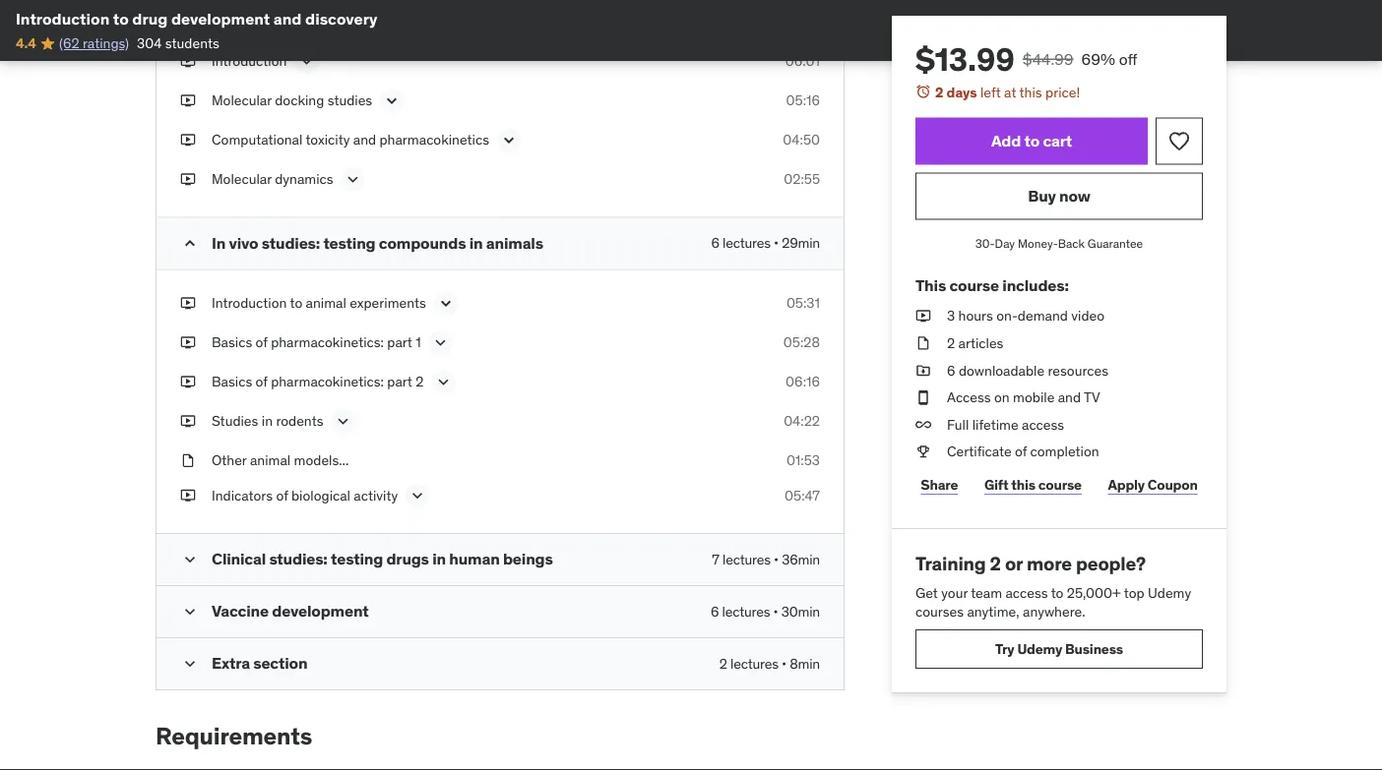 Task type: vqa. For each thing, say whether or not it's contained in the screenshot.
'30-'
yes



Task type: locate. For each thing, give the bounding box(es) containing it.
show lecture description image for basics of pharmacokinetics: part 2
[[434, 373, 453, 393]]

molecular for molecular docking studies
[[212, 92, 272, 110]]

1 vertical spatial part
[[387, 374, 412, 391]]

experiments
[[350, 295, 426, 313]]

1
[[416, 334, 421, 352]]

0 vertical spatial and
[[274, 8, 302, 29]]

• left "29min"
[[774, 235, 779, 253]]

small image left extra
[[180, 655, 200, 675]]

and left tv
[[1058, 389, 1081, 406]]

• left 8min
[[782, 656, 787, 674]]

0 vertical spatial small image
[[180, 234, 200, 254]]

add to cart button
[[916, 118, 1148, 165]]

share
[[921, 476, 958, 494]]

studies
[[212, 413, 258, 431]]

try udemy business
[[995, 641, 1123, 658]]

2 down 6 lectures • 30min
[[720, 656, 727, 674]]

xsmall image left other
[[180, 452, 196, 471]]

access down or
[[1006, 584, 1048, 602]]

course down 'completion'
[[1038, 476, 1082, 494]]

1 vertical spatial introduction
[[212, 53, 287, 70]]

on-
[[996, 307, 1018, 325]]

2 vertical spatial and
[[1058, 389, 1081, 406]]

xsmall image
[[180, 52, 196, 71], [180, 170, 196, 190], [180, 452, 196, 471], [180, 487, 196, 506]]

part left 1
[[387, 334, 412, 352]]

2 days left at this price!
[[935, 83, 1080, 101]]

0 horizontal spatial show lecture description image
[[343, 170, 363, 190]]

small image for clinical
[[180, 551, 200, 571]]

wishlist image
[[1168, 130, 1191, 153]]

course up hours
[[949, 275, 999, 295]]

2 molecular from the top
[[212, 171, 272, 189]]

part down experiments
[[387, 374, 412, 391]]

6 left "29min"
[[711, 235, 720, 253]]

to
[[113, 8, 129, 29], [1024, 131, 1040, 151], [290, 295, 302, 313], [1051, 584, 1064, 602]]

molecular up "computational"
[[212, 92, 272, 110]]

show lecture description image
[[297, 52, 316, 72], [382, 92, 402, 111], [499, 131, 519, 151], [436, 294, 456, 314], [431, 334, 451, 353], [434, 373, 453, 393], [333, 413, 353, 432]]

small image
[[180, 551, 200, 571], [180, 603, 200, 623]]

lectures left "29min"
[[723, 235, 771, 253]]

human
[[449, 550, 500, 570]]

of up basics of pharmacokinetics: part 2
[[256, 334, 268, 352]]

small image left vaccine
[[180, 603, 200, 623]]

xsmall image
[[180, 92, 196, 111], [180, 131, 196, 150], [180, 294, 196, 314], [916, 307, 931, 326], [180, 334, 196, 353], [916, 334, 931, 353], [916, 361, 931, 380], [180, 373, 196, 392], [916, 388, 931, 408], [180, 413, 196, 432], [916, 415, 931, 435], [916, 443, 931, 462]]

6
[[711, 235, 720, 253], [947, 362, 955, 379], [711, 604, 719, 621]]

development up students
[[171, 8, 270, 29]]

molecular docking studies
[[212, 92, 372, 110]]

0 vertical spatial pharmacokinetics:
[[271, 334, 384, 352]]

certificate of completion
[[947, 443, 1099, 461]]

udemy right "try"
[[1017, 641, 1062, 658]]

buy now
[[1028, 186, 1091, 206]]

access down the mobile
[[1022, 416, 1064, 434]]

more
[[1027, 552, 1072, 576]]

1 vertical spatial studies:
[[269, 550, 328, 570]]

gift
[[984, 476, 1009, 494]]

0 vertical spatial testing
[[323, 233, 376, 254]]

1 vertical spatial this
[[1011, 476, 1036, 494]]

1 pharmacokinetics: from the top
[[271, 334, 384, 352]]

studies: up vaccine development
[[269, 550, 328, 570]]

to up anywhere.
[[1051, 584, 1064, 602]]

other animal models...
[[212, 452, 349, 470]]

people?
[[1076, 552, 1146, 576]]

introduction up the molecular docking studies
[[212, 53, 287, 70]]

in left animals
[[469, 233, 483, 254]]

lectures for vaccine development
[[722, 604, 770, 621]]

1 small image from the top
[[180, 234, 200, 254]]

2 vertical spatial 6
[[711, 604, 719, 621]]

days
[[947, 83, 977, 101]]

in vivo studies: testing compounds in animals
[[212, 233, 543, 254]]

vaccine development
[[212, 602, 369, 622]]

dynamics
[[275, 171, 333, 189]]

this right gift
[[1011, 476, 1036, 494]]

part
[[387, 334, 412, 352], [387, 374, 412, 391]]

of for indicators of biological activity
[[276, 487, 288, 505]]

06:16
[[786, 374, 820, 391]]

• left 30min
[[773, 604, 778, 621]]

toxicity
[[306, 131, 350, 149]]

beings
[[503, 550, 553, 570]]

2 down the 3
[[947, 334, 955, 352]]

05:16
[[786, 92, 820, 110]]

to inside button
[[1024, 131, 1040, 151]]

introduction for introduction
[[212, 53, 287, 70]]

lectures left 30min
[[722, 604, 770, 621]]

2 xsmall image from the top
[[180, 170, 196, 190]]

gift this course link
[[979, 466, 1087, 505]]

0 horizontal spatial and
[[274, 8, 302, 29]]

students
[[165, 34, 219, 52]]

mobile
[[1013, 389, 1055, 406]]

1 horizontal spatial in
[[432, 550, 446, 570]]

small image left clinical at the left bottom
[[180, 551, 200, 571]]

2 for 2 articles
[[947, 334, 955, 352]]

get
[[916, 584, 938, 602]]

1 vertical spatial access
[[1006, 584, 1048, 602]]

to for cart
[[1024, 131, 1040, 151]]

testing
[[323, 233, 376, 254], [331, 550, 383, 570]]

vaccine
[[212, 602, 269, 622]]

1 vertical spatial pharmacokinetics:
[[271, 374, 384, 391]]

xsmall image left indicators
[[180, 487, 196, 506]]

animal up "basics of pharmacokinetics: part 1"
[[306, 295, 346, 313]]

small image
[[180, 234, 200, 254], [180, 655, 200, 675]]

2
[[935, 83, 944, 101], [947, 334, 955, 352], [416, 374, 424, 391], [990, 552, 1001, 576], [720, 656, 727, 674]]

6 up access
[[947, 362, 955, 379]]

pharmacokinetics: down "basics of pharmacokinetics: part 1"
[[271, 374, 384, 391]]

testing up introduction to animal experiments
[[323, 233, 376, 254]]

pharmacokinetics:
[[271, 334, 384, 352], [271, 374, 384, 391]]

this inside gift this course link
[[1011, 476, 1036, 494]]

xsmall image for introduction
[[180, 52, 196, 71]]

course
[[949, 275, 999, 295], [1038, 476, 1082, 494]]

36min
[[782, 551, 820, 569]]

small image left in
[[180, 234, 200, 254]]

0 vertical spatial small image
[[180, 551, 200, 571]]

in right the drugs
[[432, 550, 446, 570]]

1 vertical spatial development
[[272, 602, 369, 622]]

0 vertical spatial show lecture description image
[[343, 170, 363, 190]]

6 for vaccine development
[[711, 604, 719, 621]]

lectures for clinical studies: testing drugs in human beings
[[723, 551, 771, 569]]

2 vertical spatial introduction
[[212, 295, 287, 313]]

molecular dynamics
[[212, 171, 333, 189]]

molecular
[[212, 92, 272, 110], [212, 171, 272, 189]]

1 vertical spatial small image
[[180, 603, 200, 623]]

animal down studies in rodents
[[250, 452, 291, 470]]

0 vertical spatial basics
[[212, 334, 252, 352]]

studies in rodents
[[212, 413, 323, 431]]

• for clinical studies: testing drugs in human beings
[[774, 551, 779, 569]]

animals
[[486, 233, 543, 254]]

basics of pharmacokinetics: part 1
[[212, 334, 421, 352]]

to up "basics of pharmacokinetics: part 1"
[[290, 295, 302, 313]]

udemy right top at the right bottom of the page
[[1148, 584, 1191, 602]]

udemy
[[1148, 584, 1191, 602], [1017, 641, 1062, 658]]

1 vertical spatial basics
[[212, 374, 252, 391]]

small image for extra
[[180, 655, 200, 675]]

1 vertical spatial and
[[353, 131, 376, 149]]

1 part from the top
[[387, 334, 412, 352]]

anytime,
[[967, 604, 1020, 621]]

0 vertical spatial 6
[[711, 235, 720, 253]]

to up ratings)
[[113, 8, 129, 29]]

molecular down "computational"
[[212, 171, 272, 189]]

studies: right the vivo
[[262, 233, 320, 254]]

of up studies in rodents
[[256, 374, 268, 391]]

1 small image from the top
[[180, 551, 200, 571]]

training 2 or more people? get your team access to 25,000+ top udemy courses anytime, anywhere.
[[916, 552, 1191, 621]]

2 vertical spatial in
[[432, 550, 446, 570]]

1 basics from the top
[[212, 334, 252, 352]]

• for in vivo studies: testing compounds in animals
[[774, 235, 779, 253]]

30-
[[975, 236, 995, 252]]

studies
[[328, 92, 372, 110]]

• left 36min
[[774, 551, 779, 569]]

1 horizontal spatial development
[[272, 602, 369, 622]]

basics of pharmacokinetics: part 2
[[212, 374, 424, 391]]

0 vertical spatial udemy
[[1148, 584, 1191, 602]]

alarm image
[[916, 84, 931, 99]]

part for 2
[[387, 374, 412, 391]]

and left discovery
[[274, 8, 302, 29]]

0 horizontal spatial udemy
[[1017, 641, 1062, 658]]

ratings)
[[83, 34, 129, 52]]

discovery
[[305, 8, 377, 29]]

2 left or
[[990, 552, 1001, 576]]

certificate
[[947, 443, 1012, 461]]

2 part from the top
[[387, 374, 412, 391]]

2 small image from the top
[[180, 603, 200, 623]]

cart
[[1043, 131, 1072, 151]]

animal
[[306, 295, 346, 313], [250, 452, 291, 470]]

1 molecular from the top
[[212, 92, 272, 110]]

of
[[256, 334, 268, 352], [256, 374, 268, 391], [1015, 443, 1027, 461], [276, 487, 288, 505]]

0 vertical spatial molecular
[[212, 92, 272, 110]]

introduction up (62
[[16, 8, 110, 29]]

of down the "other animal models..."
[[276, 487, 288, 505]]

indicators of biological activity
[[212, 487, 398, 505]]

show lecture description image
[[343, 170, 363, 190], [408, 487, 427, 507]]

team
[[971, 584, 1002, 602]]

pharmacokinetics: down introduction to animal experiments
[[271, 334, 384, 352]]

apply
[[1108, 476, 1145, 494]]

xsmall image down students
[[180, 52, 196, 71]]

1 vertical spatial small image
[[180, 655, 200, 675]]

to left cart
[[1024, 131, 1040, 151]]

this right at
[[1019, 83, 1042, 101]]

(62 ratings)
[[59, 34, 129, 52]]

1 horizontal spatial course
[[1038, 476, 1082, 494]]

show lecture description image for studies in rodents
[[333, 413, 353, 432]]

udemy inside try udemy business link
[[1017, 641, 1062, 658]]

2 small image from the top
[[180, 655, 200, 675]]

04:50
[[783, 131, 820, 149]]

69%
[[1081, 49, 1115, 69]]

and
[[274, 8, 302, 29], [353, 131, 376, 149], [1058, 389, 1081, 406]]

indicators
[[212, 487, 273, 505]]

of down the full lifetime access
[[1015, 443, 1027, 461]]

0 vertical spatial course
[[949, 275, 999, 295]]

show lecture description image for computational toxicity and pharmacokinetics
[[499, 131, 519, 151]]

xsmall image left molecular dynamics
[[180, 170, 196, 190]]

1 horizontal spatial show lecture description image
[[408, 487, 427, 507]]

2 right alarm image
[[935, 83, 944, 101]]

hours
[[958, 307, 993, 325]]

1 horizontal spatial udemy
[[1148, 584, 1191, 602]]

0 horizontal spatial animal
[[250, 452, 291, 470]]

development up section
[[272, 602, 369, 622]]

vivo
[[229, 233, 258, 254]]

2 basics from the top
[[212, 374, 252, 391]]

0 horizontal spatial in
[[262, 413, 273, 431]]

2 pharmacokinetics: from the top
[[271, 374, 384, 391]]

lectures
[[723, 235, 771, 253], [723, 551, 771, 569], [722, 604, 770, 621], [730, 656, 779, 674]]

0 vertical spatial animal
[[306, 295, 346, 313]]

8min
[[790, 656, 820, 674]]

lectures left 8min
[[730, 656, 779, 674]]

guarantee
[[1088, 236, 1143, 252]]

small image for vaccine
[[180, 603, 200, 623]]

introduction to animal experiments
[[212, 295, 426, 313]]

• for vaccine development
[[773, 604, 778, 621]]

in right studies
[[262, 413, 273, 431]]

price!
[[1046, 83, 1080, 101]]

and right toxicity in the left of the page
[[353, 131, 376, 149]]

1 vertical spatial in
[[262, 413, 273, 431]]

activity
[[354, 487, 398, 505]]

0 vertical spatial introduction
[[16, 8, 110, 29]]

4.4
[[16, 34, 36, 52]]

show lecture description image for introduction to animal experiments
[[436, 294, 456, 314]]

• for extra section
[[782, 656, 787, 674]]

show lecture description image right activity
[[408, 487, 427, 507]]

1 vertical spatial 6
[[947, 362, 955, 379]]

show lecture description image down 'computational toxicity and pharmacokinetics'
[[343, 170, 363, 190]]

1 vertical spatial course
[[1038, 476, 1082, 494]]

4 xsmall image from the top
[[180, 487, 196, 506]]

2 for 2 days left at this price!
[[935, 83, 944, 101]]

in
[[469, 233, 483, 254], [262, 413, 273, 431], [432, 550, 446, 570]]

0 vertical spatial development
[[171, 8, 270, 29]]

1 xsmall image from the top
[[180, 52, 196, 71]]

1 vertical spatial show lecture description image
[[408, 487, 427, 507]]

testing left the drugs
[[331, 550, 383, 570]]

lectures right 7
[[723, 551, 771, 569]]

2 down 1
[[416, 374, 424, 391]]

2 horizontal spatial in
[[469, 233, 483, 254]]

6 down 7
[[711, 604, 719, 621]]

introduction down the vivo
[[212, 295, 287, 313]]

lectures for in vivo studies: testing compounds in animals
[[723, 235, 771, 253]]

0 vertical spatial part
[[387, 334, 412, 352]]

1 vertical spatial udemy
[[1017, 641, 1062, 658]]

left
[[981, 83, 1001, 101]]

0 vertical spatial in
[[469, 233, 483, 254]]

1 vertical spatial molecular
[[212, 171, 272, 189]]



Task type: describe. For each thing, give the bounding box(es) containing it.
top
[[1124, 584, 1145, 602]]

day
[[995, 236, 1015, 252]]

rodents
[[276, 413, 323, 431]]

part for 1
[[387, 334, 412, 352]]

show lecture description image for molecular docking studies
[[382, 92, 402, 111]]

this course includes:
[[916, 275, 1069, 295]]

docking
[[275, 92, 324, 110]]

clinical
[[212, 550, 266, 570]]

other
[[212, 452, 247, 470]]

apply coupon
[[1108, 476, 1198, 494]]

show lecture description image for introduction
[[297, 52, 316, 72]]

coupon
[[1148, 476, 1198, 494]]

show lecture description image for basics of pharmacokinetics: part 1
[[431, 334, 451, 353]]

0 horizontal spatial course
[[949, 275, 999, 295]]

2 horizontal spatial and
[[1058, 389, 1081, 406]]

molecular for molecular dynamics
[[212, 171, 272, 189]]

clinical studies: testing drugs in human beings
[[212, 550, 553, 570]]

basics for basics of pharmacokinetics: part 2
[[212, 374, 252, 391]]

7 lectures • 36min
[[712, 551, 820, 569]]

xsmall image for indicators of biological activity
[[180, 487, 196, 506]]

introduction for introduction to drug development and discovery
[[16, 8, 110, 29]]

pharmacokinetics: for 1
[[271, 334, 384, 352]]

udemy inside training 2 or more people? get your team access to 25,000+ top udemy courses anytime, anywhere.
[[1148, 584, 1191, 602]]

training
[[916, 552, 986, 576]]

05:47
[[785, 487, 820, 505]]

to for drug
[[113, 8, 129, 29]]

to for animal
[[290, 295, 302, 313]]

share button
[[916, 466, 963, 505]]

of for basics of pharmacokinetics: part 1
[[256, 334, 268, 352]]

try
[[995, 641, 1014, 658]]

biological
[[291, 487, 350, 505]]

2 inside training 2 or more people? get your team access to 25,000+ top udemy courses anytime, anywhere.
[[990, 552, 1001, 576]]

0 horizontal spatial development
[[171, 8, 270, 29]]

7
[[712, 551, 720, 569]]

off
[[1119, 49, 1138, 69]]

drugs
[[386, 550, 429, 570]]

resources
[[1048, 362, 1109, 379]]

add to cart
[[991, 131, 1072, 151]]

or
[[1005, 552, 1023, 576]]

demand
[[1018, 307, 1068, 325]]

29min
[[782, 235, 820, 253]]

lectures for extra section
[[730, 656, 779, 674]]

computational toxicity and pharmacokinetics
[[212, 131, 489, 149]]

courses
[[916, 604, 964, 621]]

1 vertical spatial animal
[[250, 452, 291, 470]]

computational
[[212, 131, 303, 149]]

full lifetime access
[[947, 416, 1064, 434]]

money-
[[1018, 236, 1058, 252]]

0 vertical spatial studies:
[[262, 233, 320, 254]]

introduction to drug development and discovery
[[16, 8, 377, 29]]

your
[[941, 584, 968, 602]]

6 downloadable resources
[[947, 362, 1109, 379]]

(62
[[59, 34, 79, 52]]

access inside training 2 or more people? get your team access to 25,000+ top udemy courses anytime, anywhere.
[[1006, 584, 1048, 602]]

show lecture description image for molecular dynamics
[[343, 170, 363, 190]]

of for certificate of completion
[[1015, 443, 1027, 461]]

of for basics of pharmacokinetics: part 2
[[256, 374, 268, 391]]

$13.99
[[916, 39, 1015, 79]]

business
[[1065, 641, 1123, 658]]

completion
[[1030, 443, 1099, 461]]

30-day money-back guarantee
[[975, 236, 1143, 252]]

3 xsmall image from the top
[[180, 452, 196, 471]]

extra section
[[212, 654, 308, 674]]

$44.99
[[1023, 49, 1074, 69]]

05:31
[[786, 295, 820, 313]]

buy now button
[[916, 173, 1203, 220]]

drug
[[132, 8, 168, 29]]

downloadable
[[959, 362, 1045, 379]]

introduction for introduction to animal experiments
[[212, 295, 287, 313]]

add
[[991, 131, 1021, 151]]

01:53
[[786, 452, 820, 470]]

lifetime
[[972, 416, 1019, 434]]

course inside gift this course link
[[1038, 476, 1082, 494]]

1 vertical spatial testing
[[331, 550, 383, 570]]

0 vertical spatial this
[[1019, 83, 1042, 101]]

1 horizontal spatial and
[[353, 131, 376, 149]]

basics for basics of pharmacokinetics: part 1
[[212, 334, 252, 352]]

in
[[212, 233, 226, 254]]

$13.99 $44.99 69% off
[[916, 39, 1138, 79]]

full
[[947, 416, 969, 434]]

pharmacokinetics: for 2
[[271, 374, 384, 391]]

requirements
[[156, 722, 312, 752]]

30min
[[781, 604, 820, 621]]

extra
[[212, 654, 250, 674]]

6 for in vivo studies: testing compounds in animals
[[711, 235, 720, 253]]

section
[[253, 654, 308, 674]]

articles
[[958, 334, 1004, 352]]

access
[[947, 389, 991, 406]]

06:01
[[785, 53, 820, 70]]

access on mobile and tv
[[947, 389, 1100, 406]]

25,000+
[[1067, 584, 1121, 602]]

small image for in
[[180, 234, 200, 254]]

6 lectures • 29min
[[711, 235, 820, 253]]

show lecture description image for indicators of biological activity
[[408, 487, 427, 507]]

buy
[[1028, 186, 1056, 206]]

to inside training 2 or more people? get your team access to 25,000+ top udemy courses anytime, anywhere.
[[1051, 584, 1064, 602]]

3
[[947, 307, 955, 325]]

1 horizontal spatial animal
[[306, 295, 346, 313]]

2 lectures • 8min
[[720, 656, 820, 674]]

05:28
[[783, 334, 820, 352]]

includes:
[[1002, 275, 1069, 295]]

6 lectures • 30min
[[711, 604, 820, 621]]

try udemy business link
[[916, 630, 1203, 670]]

0 vertical spatial access
[[1022, 416, 1064, 434]]

at
[[1004, 83, 1016, 101]]

models...
[[294, 452, 349, 470]]

2 for 2 lectures • 8min
[[720, 656, 727, 674]]

xsmall image for molecular dynamics
[[180, 170, 196, 190]]



